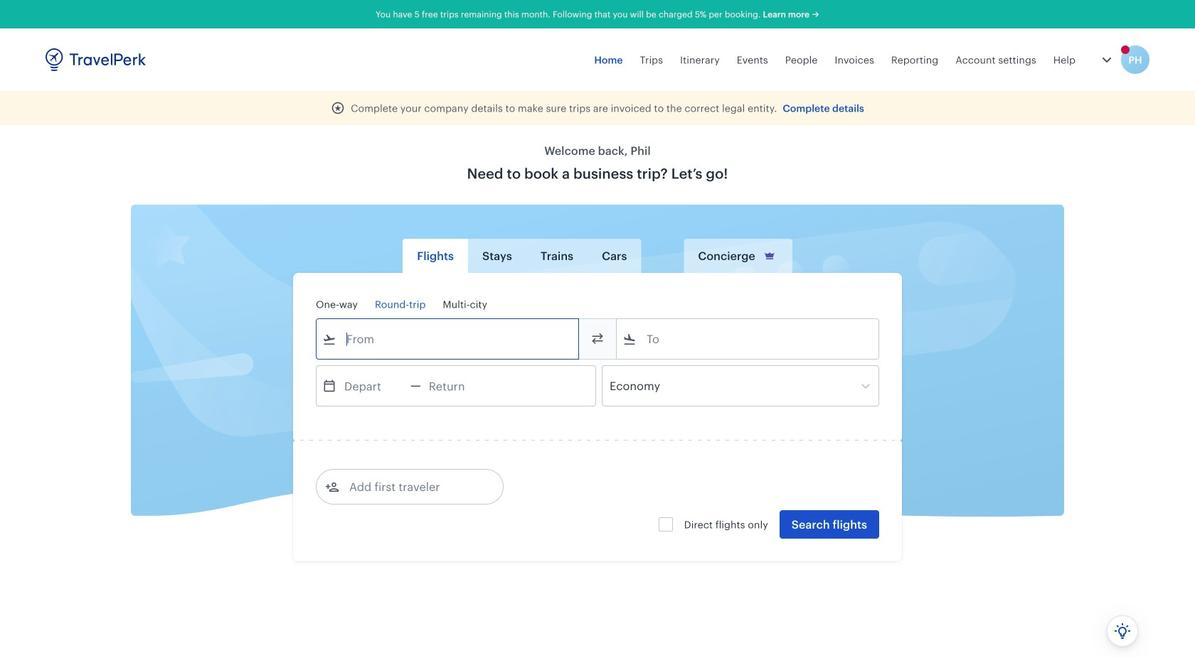 Task type: describe. For each thing, give the bounding box(es) containing it.
Depart text field
[[336, 366, 410, 406]]

Return text field
[[421, 366, 495, 406]]

To search field
[[637, 328, 860, 351]]



Task type: locate. For each thing, give the bounding box(es) containing it.
Add first traveler search field
[[339, 476, 487, 499]]

From search field
[[336, 328, 560, 351]]



